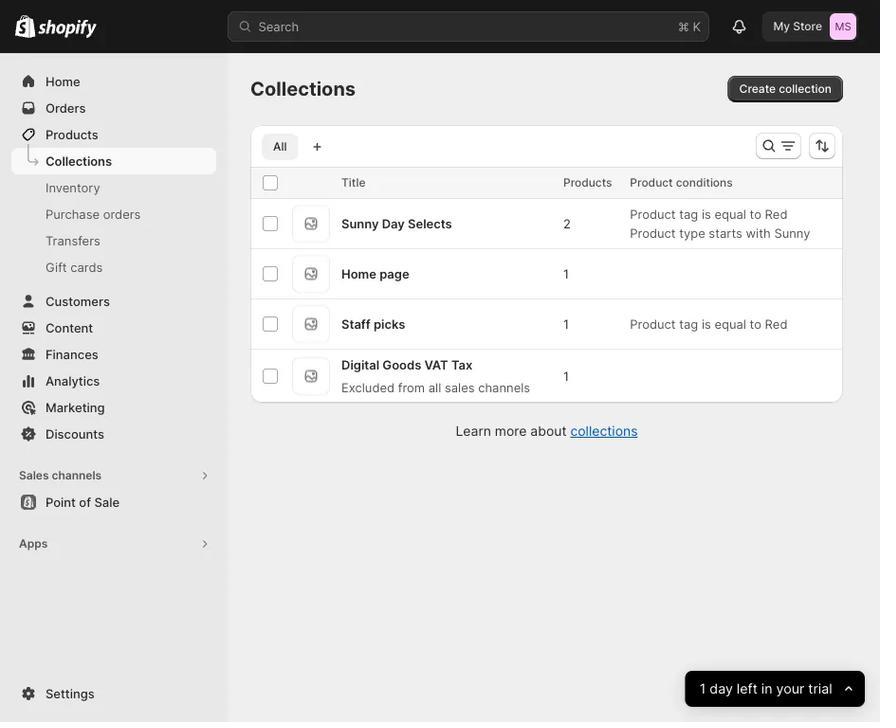 Task type: locate. For each thing, give the bounding box(es) containing it.
2 to from the top
[[750, 317, 762, 332]]

home page
[[341, 267, 409, 281]]

purchase orders link
[[11, 201, 216, 228]]

customers
[[46, 294, 110, 309]]

collections
[[250, 77, 356, 101], [46, 154, 112, 168]]

channels inside button
[[52, 469, 102, 483]]

0 vertical spatial products
[[46, 127, 98, 142]]

home
[[46, 74, 80, 89], [341, 267, 377, 281]]

all
[[429, 380, 441, 395]]

collections up all on the left of page
[[250, 77, 356, 101]]

to
[[750, 207, 762, 221], [750, 317, 762, 332]]

day
[[382, 216, 405, 231]]

staff
[[341, 317, 371, 332]]

equal down starts
[[715, 317, 746, 332]]

channels up point of sale
[[52, 469, 102, 483]]

product tag is equal to red product type starts with sunny
[[630, 207, 810, 240]]

1 product from the top
[[630, 176, 673, 190]]

apps button
[[11, 531, 216, 558]]

sunny left day
[[341, 216, 379, 231]]

1 vertical spatial equal
[[715, 317, 746, 332]]

customers link
[[11, 288, 216, 315]]

about
[[531, 424, 567, 440]]

collections
[[570, 424, 638, 440]]

trial
[[809, 681, 833, 698]]

content link
[[11, 315, 216, 341]]

equal for product tag is equal to red product type starts with sunny
[[715, 207, 746, 221]]

2 red from the top
[[765, 317, 788, 332]]

sunny
[[341, 216, 379, 231], [774, 226, 810, 240]]

1 horizontal spatial channels
[[478, 380, 530, 395]]

to up with
[[750, 207, 762, 221]]

1 vertical spatial products
[[563, 176, 612, 190]]

home up orders
[[46, 74, 80, 89]]

to inside product tag is equal to red product type starts with sunny
[[750, 207, 762, 221]]

sunny right with
[[774, 226, 810, 240]]

0 vertical spatial is
[[702, 207, 711, 221]]

2 product from the top
[[630, 207, 676, 221]]

1 is from the top
[[702, 207, 711, 221]]

content
[[46, 321, 93, 335]]

point
[[46, 495, 76, 510]]

collections link
[[570, 424, 638, 440]]

1
[[563, 267, 569, 281], [563, 317, 569, 332], [563, 369, 569, 384], [700, 681, 706, 698]]

is down type
[[702, 317, 711, 332]]

gift cards link
[[11, 254, 216, 281]]

is inside product tag is equal to red product type starts with sunny
[[702, 207, 711, 221]]

1 horizontal spatial collections
[[250, 77, 356, 101]]

gift cards
[[46, 260, 103, 275]]

finances link
[[11, 341, 216, 368]]

sunny inside product tag is equal to red product type starts with sunny
[[774, 226, 810, 240]]

0 vertical spatial equal
[[715, 207, 746, 221]]

product
[[630, 176, 673, 190], [630, 207, 676, 221], [630, 226, 676, 240], [630, 317, 676, 332]]

equal for product tag is equal to red
[[715, 317, 746, 332]]

my store image
[[830, 13, 857, 40]]

1 equal from the top
[[715, 207, 746, 221]]

0 vertical spatial home
[[46, 74, 80, 89]]

to for product tag is equal to red
[[750, 317, 762, 332]]

is for product tag is equal to red
[[702, 317, 711, 332]]

1 vertical spatial home
[[341, 267, 377, 281]]

tax
[[451, 358, 473, 372]]

staff picks
[[341, 317, 405, 332]]

to down with
[[750, 317, 762, 332]]

sales
[[445, 380, 475, 395]]

red
[[765, 207, 788, 221], [765, 317, 788, 332]]

point of sale
[[46, 495, 120, 510]]

to for product tag is equal to red product type starts with sunny
[[750, 207, 762, 221]]

conditions
[[676, 176, 733, 190]]

0 vertical spatial channels
[[478, 380, 530, 395]]

channels
[[478, 380, 530, 395], [52, 469, 102, 483]]

orders
[[46, 101, 86, 115]]

1 vertical spatial red
[[765, 317, 788, 332]]

1 vertical spatial to
[[750, 317, 762, 332]]

0 horizontal spatial products
[[46, 127, 98, 142]]

1 horizontal spatial sunny
[[774, 226, 810, 240]]

2 is from the top
[[702, 317, 711, 332]]

point of sale button
[[0, 489, 228, 516]]

red for product tag is equal to red product type starts with sunny
[[765, 207, 788, 221]]

0 horizontal spatial home
[[46, 74, 80, 89]]

0 vertical spatial tag
[[679, 207, 698, 221]]

picks
[[374, 317, 405, 332]]

search
[[258, 19, 299, 34]]

cards
[[70, 260, 103, 275]]

red for product tag is equal to red
[[765, 317, 788, 332]]

product tag is equal to red
[[630, 317, 788, 332]]

my
[[773, 19, 790, 33]]

collections up inventory
[[46, 154, 112, 168]]

1 red from the top
[[765, 207, 788, 221]]

0 vertical spatial to
[[750, 207, 762, 221]]

home left page
[[341, 267, 377, 281]]

0 horizontal spatial collections
[[46, 154, 112, 168]]

finances
[[46, 347, 98, 362]]

more
[[495, 424, 527, 440]]

home for home
[[46, 74, 80, 89]]

in
[[762, 681, 773, 698]]

analytics
[[46, 374, 100, 388]]

sale
[[94, 495, 120, 510]]

products up the 2
[[563, 176, 612, 190]]

0 vertical spatial red
[[765, 207, 788, 221]]

equal up starts
[[715, 207, 746, 221]]

from
[[398, 380, 425, 395]]

tag
[[679, 207, 698, 221], [679, 317, 698, 332]]

1 vertical spatial channels
[[52, 469, 102, 483]]

tag up type
[[679, 207, 698, 221]]

4 product from the top
[[630, 317, 676, 332]]

1 vertical spatial tag
[[679, 317, 698, 332]]

products
[[46, 127, 98, 142], [563, 176, 612, 190]]

1 to from the top
[[750, 207, 762, 221]]

channels up the more
[[478, 380, 530, 395]]

2 tag from the top
[[679, 317, 698, 332]]

all
[[273, 140, 287, 154]]

tag down type
[[679, 317, 698, 332]]

discounts
[[46, 427, 104, 442]]

2 equal from the top
[[715, 317, 746, 332]]

equal
[[715, 207, 746, 221], [715, 317, 746, 332]]

red up with
[[765, 207, 788, 221]]

home for home page
[[341, 267, 377, 281]]

inventory link
[[11, 175, 216, 201]]

with
[[746, 226, 771, 240]]

0 horizontal spatial channels
[[52, 469, 102, 483]]

1 inside dropdown button
[[700, 681, 706, 698]]

1 horizontal spatial home
[[341, 267, 377, 281]]

1 vertical spatial is
[[702, 317, 711, 332]]

is up type
[[702, 207, 711, 221]]

tag inside product tag is equal to red product type starts with sunny
[[679, 207, 698, 221]]

0 horizontal spatial sunny
[[341, 216, 379, 231]]

settings
[[46, 687, 95, 701]]

⌘
[[678, 19, 689, 34]]

products down orders
[[46, 127, 98, 142]]

selects
[[408, 216, 452, 231]]

is
[[702, 207, 711, 221], [702, 317, 711, 332]]

equal inside product tag is equal to red product type starts with sunny
[[715, 207, 746, 221]]

red down with
[[765, 317, 788, 332]]

starts
[[709, 226, 743, 240]]

1 tag from the top
[[679, 207, 698, 221]]

red inside product tag is equal to red product type starts with sunny
[[765, 207, 788, 221]]

product for product conditions
[[630, 176, 673, 190]]



Task type: vqa. For each thing, say whether or not it's contained in the screenshot.
text box
no



Task type: describe. For each thing, give the bounding box(es) containing it.
orders link
[[11, 95, 216, 121]]

title button
[[341, 174, 385, 193]]

title
[[341, 176, 366, 190]]

left
[[737, 681, 758, 698]]

⌘ k
[[678, 19, 701, 34]]

gift
[[46, 260, 67, 275]]

sunny day selects
[[341, 216, 452, 231]]

channels inside digital goods vat tax excluded from all sales channels
[[478, 380, 530, 395]]

vat
[[424, 358, 448, 372]]

analytics link
[[11, 368, 216, 395]]

transfers link
[[11, 228, 216, 254]]

products link
[[11, 121, 216, 148]]

2
[[563, 216, 571, 231]]

excluded
[[341, 380, 395, 395]]

digital
[[341, 358, 380, 372]]

goods
[[383, 358, 421, 372]]

orders
[[103, 207, 141, 221]]

purchase
[[46, 207, 100, 221]]

point of sale link
[[11, 489, 216, 516]]

sales
[[19, 469, 49, 483]]

tag for product tag is equal to red
[[679, 317, 698, 332]]

all button
[[262, 134, 298, 160]]

home link
[[11, 68, 216, 95]]

product for product tag is equal to red
[[630, 317, 676, 332]]

staff picks link
[[341, 317, 405, 332]]

collection
[[779, 82, 832, 96]]

3 product from the top
[[630, 226, 676, 240]]

create collection link
[[728, 76, 843, 102]]

shopify image
[[38, 19, 97, 38]]

of
[[79, 495, 91, 510]]

tag for product tag is equal to red product type starts with sunny
[[679, 207, 698, 221]]

learn more about collections
[[456, 424, 638, 440]]

1 vertical spatial collections
[[46, 154, 112, 168]]

product conditions
[[630, 176, 733, 190]]

settings link
[[11, 681, 216, 708]]

page
[[380, 267, 409, 281]]

k
[[693, 19, 701, 34]]

sales channels
[[19, 469, 102, 483]]

shopify image
[[15, 15, 35, 38]]

store
[[793, 19, 822, 33]]

sunny day selects link
[[341, 216, 452, 231]]

purchase orders
[[46, 207, 141, 221]]

type
[[679, 226, 705, 240]]

1 day left in your trial
[[700, 681, 833, 698]]

0 vertical spatial collections
[[250, 77, 356, 101]]

create
[[739, 82, 776, 96]]

product for product tag is equal to red product type starts with sunny
[[630, 207, 676, 221]]

1 horizontal spatial products
[[563, 176, 612, 190]]

my store
[[773, 19, 822, 33]]

sales channels button
[[11, 463, 216, 489]]

learn
[[456, 424, 491, 440]]

collections link
[[11, 148, 216, 175]]

your
[[777, 681, 805, 698]]

marketing link
[[11, 395, 216, 421]]

inventory
[[46, 180, 100, 195]]

1 day left in your trial button
[[685, 672, 865, 708]]

is for product tag is equal to red product type starts with sunny
[[702, 207, 711, 221]]

create collection
[[739, 82, 832, 96]]

discounts link
[[11, 421, 216, 448]]

apps
[[19, 537, 48, 551]]

digital goods vat tax excluded from all sales channels
[[341, 358, 530, 395]]

day
[[710, 681, 733, 698]]

transfers
[[46, 233, 100, 248]]

marketing
[[46, 400, 105, 415]]

digital goods vat tax link
[[341, 358, 473, 372]]

home page link
[[341, 267, 409, 281]]



